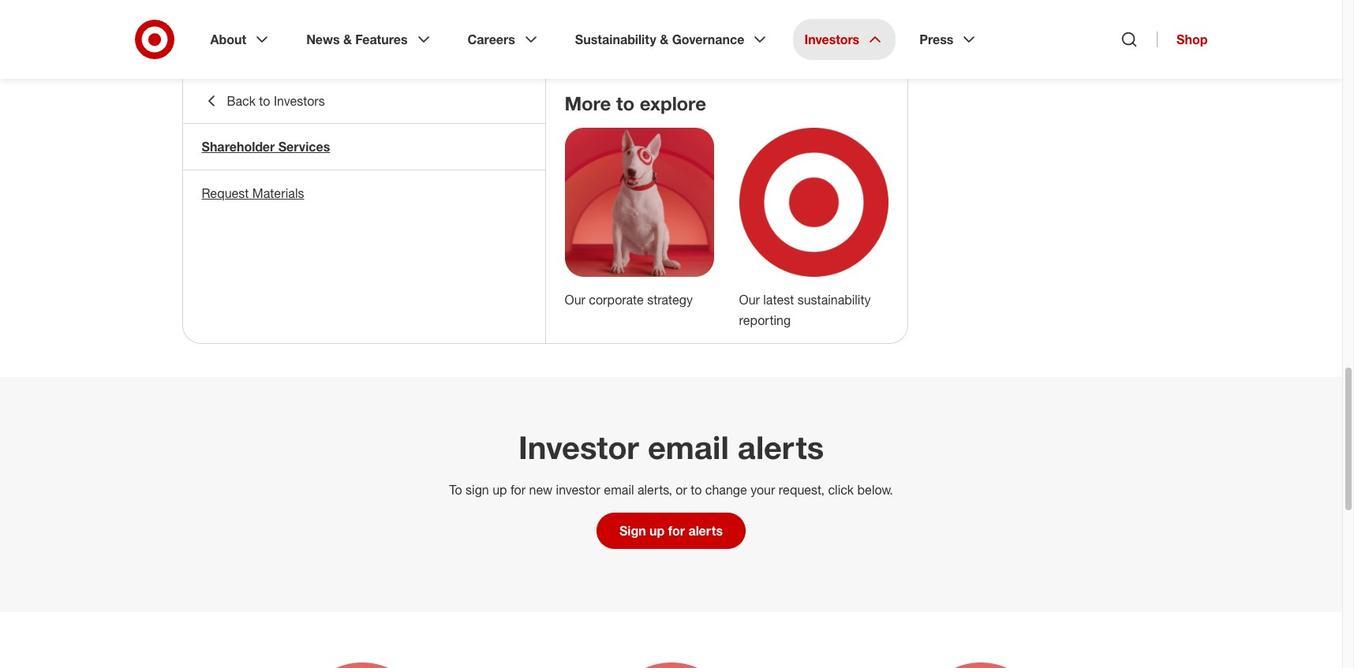 Task type: locate. For each thing, give the bounding box(es) containing it.
& for news
[[343, 32, 352, 47]]

back to investors button
[[183, 79, 545, 123]]

to for more
[[617, 92, 635, 115]]

investors link
[[794, 19, 896, 60]]

0 horizontal spatial to
[[259, 93, 270, 109]]

for
[[511, 482, 526, 498], [669, 523, 685, 539]]

or
[[375, 66, 386, 81], [676, 482, 688, 498]]

or right alerts,
[[676, 482, 688, 498]]

our
[[565, 292, 586, 308], [739, 292, 760, 308]]

investor email alerts
[[519, 429, 824, 467]]

centre
[[406, 86, 444, 102]]

1 vertical spatial email
[[604, 482, 634, 498]]

to right more
[[617, 92, 635, 115]]

101
[[557, 86, 578, 102]]

your
[[751, 482, 776, 498]]

for down to sign up for new investor email alerts, or to change your request, click below. on the bottom
[[669, 523, 685, 539]]

alerts down change
[[689, 523, 723, 539]]

55164-
[[447, 45, 487, 61]]

alerts,
[[638, 482, 673, 498]]

mn down curve
[[478, 107, 499, 122]]

about link
[[199, 19, 283, 60]]

corporate
[[589, 292, 644, 308]]

services
[[278, 139, 330, 155]]

sustainability & governance link
[[564, 19, 781, 60]]

email up to sign up for new investor email alerts, or to change your request, click below. on the bottom
[[648, 429, 729, 467]]

1 vertical spatial investors
[[274, 93, 325, 109]]

& for sustainability
[[660, 32, 669, 47]]

64874
[[423, 24, 459, 40]]

1 horizontal spatial alerts
[[738, 429, 824, 467]]

up
[[493, 482, 507, 498], [650, 523, 665, 539]]

& right news
[[343, 32, 352, 47]]

up right sign
[[650, 523, 665, 539]]

to left change
[[691, 482, 702, 498]]

1 horizontal spatial our
[[739, 292, 760, 308]]

email left alerts,
[[604, 482, 634, 498]]

alerts
[[738, 429, 824, 467], [689, 523, 723, 539]]

1 horizontal spatial to
[[617, 92, 635, 115]]

st.
[[375, 45, 390, 61]]

investor
[[519, 429, 639, 467]]

our for our latest sustainability reporting
[[739, 292, 760, 308]]

to for back
[[259, 93, 270, 109]]

0 vertical spatial mn
[[424, 45, 444, 61]]

our latest sustainability reporting
[[739, 292, 871, 328]]

0 horizontal spatial alerts
[[689, 523, 723, 539]]

2 our from the left
[[739, 292, 760, 308]]

alerts inside sign up for alerts link
[[689, 523, 723, 539]]

shareowneronline.com link
[[375, 160, 511, 176]]

investors inside button
[[274, 93, 325, 109]]

up right "sign"
[[493, 482, 507, 498]]

1 horizontal spatial or
[[676, 482, 688, 498]]

mn down 64874
[[424, 45, 444, 61]]

& inside "link"
[[660, 32, 669, 47]]

request,
[[779, 482, 825, 498]]

0 vertical spatial email
[[648, 429, 729, 467]]

or down st.
[[375, 66, 386, 81]]

mn
[[424, 45, 444, 61], [478, 107, 499, 122]]

1 horizontal spatial email
[[648, 429, 729, 467]]

our up "reporting"
[[739, 292, 760, 308]]

0 horizontal spatial our
[[565, 292, 586, 308]]

0 horizontal spatial email
[[604, 482, 634, 498]]

request materials
[[202, 186, 304, 201]]

p.o.
[[375, 24, 394, 40]]

investors
[[805, 32, 860, 47], [274, 93, 325, 109]]

click
[[829, 482, 854, 498]]

about
[[210, 32, 246, 47]]

to inside button
[[259, 93, 270, 109]]

investor
[[556, 482, 601, 498]]

1110
[[375, 86, 403, 102]]

change
[[706, 482, 748, 498]]

2 & from the left
[[660, 32, 669, 47]]

sustainability
[[575, 32, 657, 47]]

strategy
[[648, 292, 693, 308]]

0 horizontal spatial or
[[375, 66, 386, 81]]

our corporate strategy link
[[565, 292, 693, 308]]

to
[[617, 92, 635, 115], [259, 93, 270, 109], [691, 482, 702, 498]]

back
[[227, 93, 256, 109]]

1 horizontal spatial &
[[660, 32, 669, 47]]

0874
[[487, 45, 516, 61]]

0 horizontal spatial investors
[[274, 93, 325, 109]]

email
[[648, 429, 729, 467], [604, 482, 634, 498]]

our inside our latest sustainability reporting
[[739, 292, 760, 308]]

& left governance
[[660, 32, 669, 47]]

0 vertical spatial investors
[[805, 32, 860, 47]]

1 vertical spatial up
[[650, 523, 665, 539]]

for left new
[[511, 482, 526, 498]]

or for 1110
[[375, 66, 386, 81]]

sustainability
[[798, 292, 871, 308]]

0 vertical spatial or
[[375, 66, 386, 81]]

1 our from the left
[[565, 292, 586, 308]]

shareholder services link
[[183, 124, 545, 170]]

0 vertical spatial for
[[511, 482, 526, 498]]

pointe
[[448, 86, 484, 102]]

0 horizontal spatial &
[[343, 32, 352, 47]]

0 horizontal spatial up
[[493, 482, 507, 498]]

our left corporate
[[565, 292, 586, 308]]

heights,
[[429, 107, 475, 122]]

investorrelations@target.com link
[[375, 309, 551, 324]]

shop link
[[1157, 32, 1208, 47]]

sign up for alerts
[[620, 523, 723, 539]]

1 horizontal spatial investors
[[805, 32, 860, 47]]

1 horizontal spatial mn
[[478, 107, 499, 122]]

sign
[[620, 523, 646, 539]]

alerts up your
[[738, 429, 824, 467]]

&
[[343, 32, 352, 47], [660, 32, 669, 47]]

1 vertical spatial or
[[676, 482, 688, 498]]

or inside p.o. box 64874 st. paul, mn 55164-0874 or 1110 centre pointe curve suite 101 mendota heights, mn 55120-4100
[[375, 66, 386, 81]]

target bullseye logo image
[[739, 128, 889, 277]]

curve
[[487, 86, 521, 102]]

to right back at the top of the page
[[259, 93, 270, 109]]

1 vertical spatial alerts
[[689, 523, 723, 539]]

request
[[202, 186, 249, 201]]

1 vertical spatial for
[[669, 523, 685, 539]]

1 horizontal spatial up
[[650, 523, 665, 539]]

0 vertical spatial up
[[493, 482, 507, 498]]

careers link
[[457, 19, 552, 60]]

1 & from the left
[[343, 32, 352, 47]]

1 vertical spatial mn
[[478, 107, 499, 122]]



Task type: describe. For each thing, give the bounding box(es) containing it.
sustainability & governance
[[575, 32, 745, 47]]

investorrelations@target.com
[[375, 309, 551, 324]]

news
[[306, 32, 340, 47]]

explore
[[640, 92, 707, 115]]

box
[[398, 24, 420, 40]]

0 horizontal spatial mn
[[424, 45, 444, 61]]

4100
[[542, 107, 570, 122]]

our corporate strategy
[[565, 292, 693, 308]]

1 horizontal spatial for
[[669, 523, 685, 539]]

more to explore
[[565, 92, 707, 115]]

our for our corporate strategy
[[565, 292, 586, 308]]

our latest sustainability reporting link
[[739, 292, 871, 328]]

or for to
[[676, 482, 688, 498]]

materials
[[252, 186, 304, 201]]

news & features
[[306, 32, 408, 47]]

press link
[[909, 19, 990, 60]]

0 horizontal spatial for
[[511, 482, 526, 498]]

sign up for alerts link
[[597, 513, 746, 550]]

back to investors
[[227, 93, 325, 109]]

shareholder
[[202, 139, 275, 155]]

mendota
[[375, 107, 425, 122]]

features
[[356, 32, 408, 47]]

more
[[565, 92, 611, 115]]

reporting
[[739, 313, 791, 328]]

to sign up for new investor email alerts, or to change your request, click below.
[[450, 482, 893, 498]]

governance
[[672, 32, 745, 47]]

suite
[[524, 86, 553, 102]]

careers
[[468, 32, 515, 47]]

below.
[[858, 482, 893, 498]]

site navigation element
[[0, 0, 1355, 669]]

shop
[[1177, 32, 1208, 47]]

shareholder services
[[202, 139, 330, 155]]

p.o. box 64874 st. paul, mn 55164-0874 or 1110 centre pointe curve suite 101 mendota heights, mn 55120-4100
[[375, 24, 578, 122]]

request materials link
[[183, 171, 545, 216]]

55120-
[[502, 107, 542, 122]]

target's mascot bullseye in front of red background image
[[565, 128, 714, 277]]

paul,
[[393, 45, 420, 61]]

press
[[920, 32, 954, 47]]

0 vertical spatial alerts
[[738, 429, 824, 467]]

2 horizontal spatial to
[[691, 482, 702, 498]]

sign
[[466, 482, 489, 498]]

shareowneronline.com
[[375, 160, 511, 176]]

news & features link
[[295, 19, 444, 60]]

new
[[529, 482, 553, 498]]

latest
[[764, 292, 794, 308]]

to
[[450, 482, 462, 498]]



Task type: vqa. For each thing, say whether or not it's contained in the screenshot.
Topics dialog
no



